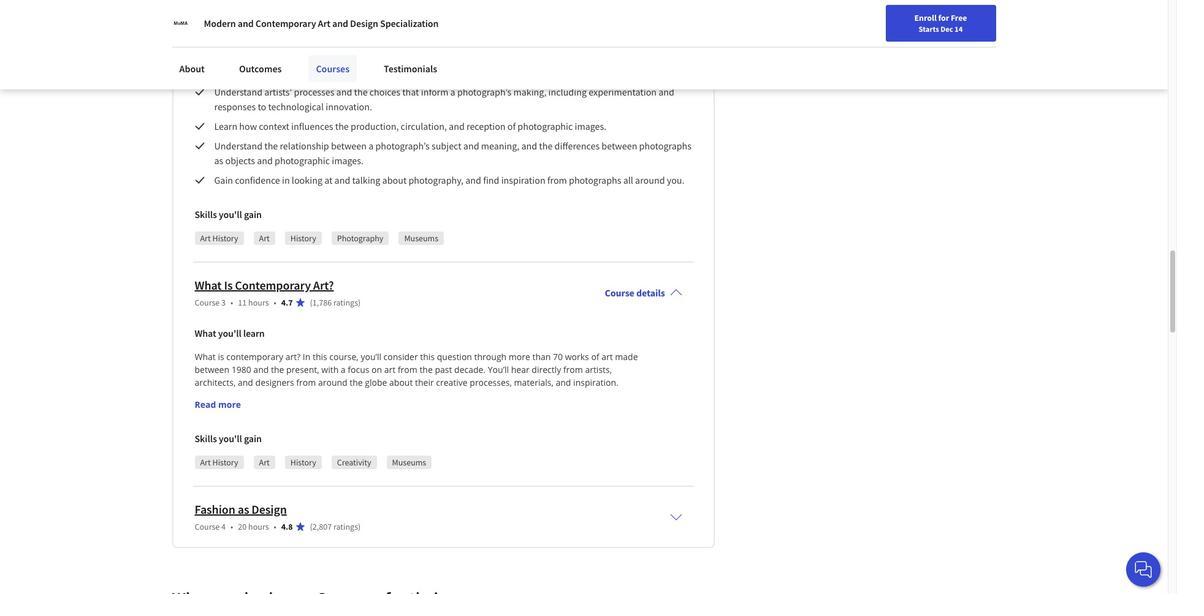 Task type: describe. For each thing, give the bounding box(es) containing it.
4.8
[[281, 522, 293, 533]]

context
[[259, 120, 289, 132]]

english
[[933, 14, 963, 26]]

photographs for from
[[569, 174, 621, 186]]

reception
[[467, 120, 506, 132]]

responses
[[214, 101, 256, 113]]

1980
[[232, 364, 251, 376]]

you'll down read more at the left of the page
[[219, 433, 242, 445]]

meaning,
[[481, 140, 520, 152]]

photography,
[[409, 174, 464, 186]]

skills you'll gain for photography
[[195, 208, 262, 221]]

course for fashion as design
[[195, 522, 220, 533]]

course details button
[[595, 270, 692, 316]]

4.7
[[281, 297, 293, 308]]

course 4 • 20 hours •
[[195, 522, 276, 533]]

enroll
[[915, 12, 937, 23]]

a inside understand artists' processes and the choices that inform a photograph's making, including experimentation and responses to technological innovation.
[[450, 86, 455, 98]]

• right 3
[[231, 297, 233, 308]]

fashion as design link
[[195, 502, 287, 517]]

relationship
[[280, 140, 329, 152]]

( 2,807 ratings )
[[310, 522, 361, 533]]

learn for creativity
[[243, 327, 265, 340]]

about link
[[172, 55, 212, 82]]

dec
[[941, 24, 953, 34]]

hear
[[511, 364, 530, 376]]

outcomes
[[239, 63, 282, 75]]

enroll for free starts dec 14
[[915, 12, 967, 34]]

inspiration.
[[573, 377, 619, 389]]

courses link
[[309, 55, 357, 82]]

photographs
[[279, 12, 346, 27]]

english button
[[911, 0, 985, 40]]

course,
[[330, 351, 359, 363]]

contemporary
[[226, 351, 283, 363]]

read
[[195, 399, 216, 411]]

skills you'll gain for creativity
[[195, 433, 262, 445]]

seeing through photographs
[[195, 12, 346, 27]]

0 vertical spatial photographic
[[518, 120, 573, 132]]

directly
[[532, 364, 561, 376]]

what is contemporary art? link
[[195, 278, 334, 293]]

from down works
[[563, 364, 583, 376]]

contemporary for and
[[256, 17, 316, 29]]

all
[[623, 174, 633, 186]]

processes
[[294, 86, 334, 98]]

art history for photography
[[200, 233, 238, 244]]

1 horizontal spatial between
[[331, 140, 367, 152]]

for
[[939, 12, 949, 23]]

fashion
[[195, 502, 235, 517]]

0 vertical spatial of
[[508, 120, 516, 132]]

on
[[372, 364, 382, 376]]

1 horizontal spatial art
[[602, 351, 613, 363]]

and up innovation.
[[336, 86, 352, 98]]

and down 1980
[[238, 377, 253, 389]]

0 vertical spatial images.
[[575, 120, 607, 132]]

1 what from the top
[[195, 61, 216, 74]]

present,
[[286, 364, 319, 376]]

shopping cart: 1 item image
[[881, 9, 905, 29]]

what you'll learn for photography
[[195, 61, 265, 74]]

looking
[[292, 174, 323, 186]]

the up designers
[[271, 364, 284, 376]]

as inside understand the relationship between a photograph's subject and meaning, and the differences between photographs as objects and photographic images.
[[214, 154, 223, 167]]

seeing
[[195, 12, 230, 27]]

focus
[[348, 364, 369, 376]]

photographs for between
[[639, 140, 692, 152]]

14
[[955, 24, 963, 34]]

2 horizontal spatial between
[[602, 140, 637, 152]]

ratings for fashion as design
[[334, 522, 358, 533]]

history up art?
[[291, 233, 316, 244]]

of inside what is contemporary art? in this course, you'll consider this question through more than 70 works of art made between 1980 and the present, with a focus on art from the past decade. you'll hear directly from artists, architects, and designers from around the globe about their creative processes, materials, and inspiration.
[[591, 351, 599, 363]]

what is contemporary art?
[[195, 278, 334, 293]]

gain confidence in looking at and talking about photography, and find inspiration from photographs all around you.
[[214, 174, 685, 186]]

in
[[282, 174, 290, 186]]

more inside what is contemporary art? in this course, you'll consider this question through more than 70 works of art made between 1980 and the present, with a focus on art from the past decade. you'll hear directly from artists, architects, and designers from around the globe about their creative processes, materials, and inspiration.
[[509, 351, 530, 363]]

2,807
[[313, 522, 332, 533]]

understand the relationship between a photograph's subject and meaning, and the differences between photographs as objects and photographic images.
[[214, 140, 694, 167]]

production,
[[351, 120, 399, 132]]

starts
[[919, 24, 939, 34]]

1 vertical spatial art
[[384, 364, 396, 376]]

from down consider
[[398, 364, 417, 376]]

learn how context influences the production, circulation, and reception of photographic images.
[[214, 120, 607, 132]]

what you'll learn for creativity
[[195, 327, 265, 340]]

the down focus on the bottom of the page
[[350, 377, 363, 389]]

from right inspiration
[[547, 174, 567, 186]]

you.
[[667, 174, 685, 186]]

objects
[[225, 154, 255, 167]]

with
[[321, 364, 339, 376]]

architects,
[[195, 377, 236, 389]]

more inside button
[[218, 399, 241, 411]]

seeing through photographs link
[[195, 12, 346, 27]]

through
[[232, 12, 277, 27]]

and left find
[[466, 174, 481, 186]]

what is contemporary art? in this course, you'll consider this question through more than 70 works of art made between 1980 and the present, with a focus on art from the past decade. you'll hear directly from artists, architects, and designers from around the globe about their creative processes, materials, and inspiration.
[[195, 351, 640, 389]]

the down context
[[264, 140, 278, 152]]

photograph's inside understand the relationship between a photograph's subject and meaning, and the differences between photographs as objects and photographic images.
[[376, 140, 430, 152]]

including
[[549, 86, 587, 98]]

processes,
[[470, 377, 512, 389]]

about
[[179, 63, 205, 75]]

skills for photography
[[195, 208, 217, 221]]

inform
[[421, 86, 449, 98]]

course 3 • 11 hours •
[[195, 297, 276, 308]]

creativity
[[337, 457, 371, 468]]

is
[[224, 278, 233, 293]]

( for contemporary
[[310, 297, 313, 308]]

and up subject
[[449, 120, 465, 132]]

photograph's inside understand artists' processes and the choices that inform a photograph's making, including experimentation and responses to technological innovation.
[[457, 86, 512, 98]]

artists,
[[585, 364, 612, 376]]

innovation.
[[326, 101, 372, 113]]

from down "present,"
[[296, 377, 316, 389]]

creative
[[436, 377, 468, 389]]

20
[[238, 522, 247, 533]]

learn for photography
[[243, 61, 265, 74]]

in
[[303, 351, 310, 363]]

) for fashion as design
[[358, 522, 361, 533]]

history left creativity
[[291, 457, 316, 468]]

making,
[[513, 86, 547, 98]]

art?
[[286, 351, 301, 363]]

gain for photography
[[244, 208, 262, 221]]

that
[[402, 86, 419, 98]]

around inside what is contemporary art? in this course, you'll consider this question through more than 70 works of art made between 1980 and the present, with a focus on art from the past decade. you'll hear directly from artists, architects, and designers from around the globe about their creative processes, materials, and inspiration.
[[318, 377, 347, 389]]

gain for creativity
[[244, 433, 262, 445]]

technological
[[268, 101, 324, 113]]

read more button
[[195, 399, 241, 411]]



Task type: vqa. For each thing, say whether or not it's contained in the screenshot.
rightmost more
yes



Task type: locate. For each thing, give the bounding box(es) containing it.
0 horizontal spatial photographic
[[275, 154, 330, 167]]

the left differences
[[539, 140, 553, 152]]

hours right 11
[[248, 297, 269, 308]]

museums for creativity
[[392, 457, 426, 468]]

1 vertical spatial hours
[[248, 522, 269, 533]]

2 art history from the top
[[200, 457, 238, 468]]

skills down gain
[[195, 208, 217, 221]]

about inside what is contemporary art? in this course, you'll consider this question through more than 70 works of art made between 1980 and the present, with a focus on art from the past decade. you'll hear directly from artists, architects, and designers from around the globe about their creative processes, materials, and inspiration.
[[389, 377, 413, 389]]

1 horizontal spatial photograph's
[[457, 86, 512, 98]]

understand for as
[[214, 140, 262, 152]]

fashion as design
[[195, 502, 287, 517]]

courses
[[316, 63, 350, 75]]

a
[[450, 86, 455, 98], [369, 140, 374, 152], [341, 364, 346, 376]]

a inside what is contemporary art? in this course, you'll consider this question through more than 70 works of art made between 1980 and the present, with a focus on art from the past decade. you'll hear directly from artists, architects, and designers from around the globe about their creative processes, materials, and inspiration.
[[341, 364, 346, 376]]

0 vertical spatial museums
[[404, 233, 438, 244]]

1 horizontal spatial of
[[591, 351, 599, 363]]

skills down read
[[195, 433, 217, 445]]

2 this from the left
[[420, 351, 435, 363]]

understand up responses
[[214, 86, 262, 98]]

1 horizontal spatial this
[[420, 351, 435, 363]]

learn
[[214, 120, 237, 132]]

1 hours from the top
[[248, 297, 269, 308]]

1 vertical spatial what you'll learn
[[195, 327, 265, 340]]

of up meaning,
[[508, 120, 516, 132]]

learn up artists'
[[243, 61, 265, 74]]

1 vertical spatial around
[[318, 377, 347, 389]]

1 vertical spatial more
[[218, 399, 241, 411]]

1 vertical spatial museums
[[392, 457, 426, 468]]

art history
[[200, 233, 238, 244], [200, 457, 238, 468]]

consider
[[384, 351, 418, 363]]

around down with
[[318, 377, 347, 389]]

photographs inside understand the relationship between a photograph's subject and meaning, and the differences between photographs as objects and photographic images.
[[639, 140, 692, 152]]

you'll right about 'link'
[[218, 61, 241, 74]]

0 vertical spatial hours
[[248, 297, 269, 308]]

modern and contemporary art and design specialization
[[204, 17, 439, 29]]

between down production,
[[331, 140, 367, 152]]

photographic
[[518, 120, 573, 132], [275, 154, 330, 167]]

images. up talking
[[332, 154, 364, 167]]

what inside what is contemporary art? in this course, you'll consider this question through more than 70 works of art made between 1980 and the present, with a focus on art from the past decade. you'll hear directly from artists, architects, and designers from around the globe about their creative processes, materials, and inspiration.
[[195, 351, 216, 363]]

photographic inside understand the relationship between a photograph's subject and meaning, and the differences between photographs as objects and photographic images.
[[275, 154, 330, 167]]

0 horizontal spatial art
[[384, 364, 396, 376]]

design
[[350, 17, 378, 29], [252, 502, 287, 517]]

photography
[[337, 233, 383, 244]]

testimonials link
[[377, 55, 445, 82]]

gain down designers
[[244, 433, 262, 445]]

1 vertical spatial photographs
[[569, 174, 621, 186]]

ratings right 1,786
[[334, 297, 358, 308]]

contemporary for is
[[235, 278, 311, 293]]

of up artists,
[[591, 351, 599, 363]]

the museum of modern art image
[[172, 15, 189, 32]]

this up their
[[420, 351, 435, 363]]

and right at
[[335, 174, 350, 186]]

talking
[[352, 174, 380, 186]]

art up artists,
[[602, 351, 613, 363]]

0 horizontal spatial around
[[318, 377, 347, 389]]

specialization
[[380, 17, 439, 29]]

art history up is
[[200, 233, 238, 244]]

and right meaning,
[[522, 140, 537, 152]]

0 horizontal spatial images.
[[332, 154, 364, 167]]

the inside understand artists' processes and the choices that inform a photograph's making, including experimentation and responses to technological innovation.
[[354, 86, 368, 98]]

history up fashion
[[212, 457, 238, 468]]

0 vertical spatial around
[[635, 174, 665, 186]]

0 vertical spatial )
[[358, 297, 361, 308]]

0 horizontal spatial as
[[214, 154, 223, 167]]

0 horizontal spatial more
[[218, 399, 241, 411]]

0 vertical spatial ratings
[[334, 297, 358, 308]]

course details
[[605, 287, 665, 299]]

ratings right 2,807
[[334, 522, 358, 533]]

understand up objects
[[214, 140, 262, 152]]

read more
[[195, 399, 241, 411]]

skills for creativity
[[195, 433, 217, 445]]

( right 4.7
[[310, 297, 313, 308]]

more up hear
[[509, 351, 530, 363]]

decade.
[[454, 364, 486, 376]]

confidence
[[235, 174, 280, 186]]

question
[[437, 351, 472, 363]]

gain down the confidence
[[244, 208, 262, 221]]

0 horizontal spatial photograph's
[[376, 140, 430, 152]]

( 1,786 ratings )
[[310, 297, 361, 308]]

• left 4.7
[[274, 297, 276, 308]]

hours for contemporary
[[248, 297, 269, 308]]

1 art history from the top
[[200, 233, 238, 244]]

about left their
[[389, 377, 413, 389]]

1 vertical spatial a
[[369, 140, 374, 152]]

1 what you'll learn from the top
[[195, 61, 265, 74]]

more right read
[[218, 399, 241, 411]]

2 ) from the top
[[358, 522, 361, 533]]

1 vertical spatial photographic
[[275, 154, 330, 167]]

images. inside understand the relationship between a photograph's subject and meaning, and the differences between photographs as objects and photographic images.
[[332, 154, 364, 167]]

design up "4.8"
[[252, 502, 287, 517]]

1 vertical spatial ratings
[[334, 522, 358, 533]]

skills
[[195, 208, 217, 221], [195, 433, 217, 445]]

photographic down the "relationship"
[[275, 154, 330, 167]]

1 vertical spatial skills
[[195, 433, 217, 445]]

as
[[214, 154, 223, 167], [238, 502, 249, 517]]

this
[[313, 351, 327, 363], [420, 351, 435, 363]]

chat with us image
[[1134, 560, 1153, 580]]

) right 2,807
[[358, 522, 361, 533]]

as up gain
[[214, 154, 223, 167]]

a right inform
[[450, 86, 455, 98]]

hours for design
[[248, 522, 269, 533]]

and down directly
[[556, 377, 571, 389]]

art history for creativity
[[200, 457, 238, 468]]

experimentation
[[589, 86, 657, 98]]

0 vertical spatial as
[[214, 154, 223, 167]]

0 vertical spatial art
[[602, 351, 613, 363]]

and up the confidence
[[257, 154, 273, 167]]

1 understand from the top
[[214, 86, 262, 98]]

more
[[509, 351, 530, 363], [218, 399, 241, 411]]

the down innovation.
[[335, 120, 349, 132]]

0 horizontal spatial photographs
[[569, 174, 621, 186]]

photograph's down learn how context influences the production, circulation, and reception of photographic images. at the top of the page
[[376, 140, 430, 152]]

and down contemporary
[[253, 364, 269, 376]]

between up architects,
[[195, 364, 229, 376]]

what you'll learn up is
[[195, 327, 265, 340]]

2 gain from the top
[[244, 433, 262, 445]]

understand for responses
[[214, 86, 262, 98]]

11
[[238, 297, 247, 308]]

• left "4.8"
[[274, 522, 276, 533]]

course left '4'
[[195, 522, 220, 533]]

1 horizontal spatial a
[[369, 140, 374, 152]]

0 vertical spatial more
[[509, 351, 530, 363]]

a down production,
[[369, 140, 374, 152]]

( right "4.8"
[[310, 522, 313, 533]]

the
[[354, 86, 368, 98], [335, 120, 349, 132], [264, 140, 278, 152], [539, 140, 553, 152], [271, 364, 284, 376], [420, 364, 433, 376], [350, 377, 363, 389]]

0 vertical spatial a
[[450, 86, 455, 98]]

between up all
[[602, 140, 637, 152]]

contemporary
[[256, 17, 316, 29], [235, 278, 311, 293]]

2 hours from the top
[[248, 522, 269, 533]]

ratings for what is contemporary art?
[[334, 297, 358, 308]]

how
[[239, 120, 257, 132]]

you'll down gain
[[219, 208, 242, 221]]

artists'
[[264, 86, 292, 98]]

0 horizontal spatial between
[[195, 364, 229, 376]]

•
[[231, 297, 233, 308], [274, 297, 276, 308], [231, 522, 233, 533], [274, 522, 276, 533]]

skills you'll gain down read more at the left of the page
[[195, 433, 262, 445]]

0 vertical spatial contemporary
[[256, 17, 316, 29]]

art history up fashion
[[200, 457, 238, 468]]

) for what is contemporary art?
[[358, 297, 361, 308]]

images.
[[575, 120, 607, 132], [332, 154, 364, 167]]

0 vertical spatial design
[[350, 17, 378, 29]]

1 horizontal spatial photographic
[[518, 120, 573, 132]]

and right modern
[[238, 17, 254, 29]]

0 vertical spatial about
[[382, 174, 407, 186]]

0 vertical spatial photographs
[[639, 140, 692, 152]]

about right talking
[[382, 174, 407, 186]]

2 what from the top
[[195, 278, 222, 293]]

2 understand from the top
[[214, 140, 262, 152]]

1 vertical spatial gain
[[244, 433, 262, 445]]

modern
[[204, 17, 236, 29]]

0 vertical spatial photograph's
[[457, 86, 512, 98]]

1 ( from the top
[[310, 297, 313, 308]]

from
[[547, 174, 567, 186], [398, 364, 417, 376], [563, 364, 583, 376], [296, 377, 316, 389]]

1 this from the left
[[313, 351, 327, 363]]

1 horizontal spatial images.
[[575, 120, 607, 132]]

1 vertical spatial design
[[252, 502, 287, 517]]

and down the reception
[[463, 140, 479, 152]]

hours right 20
[[248, 522, 269, 533]]

art right on in the left of the page
[[384, 364, 396, 376]]

2 vertical spatial a
[[341, 364, 346, 376]]

images. up differences
[[575, 120, 607, 132]]

works
[[565, 351, 589, 363]]

made
[[615, 351, 638, 363]]

1 vertical spatial as
[[238, 502, 249, 517]]

0 vertical spatial gain
[[244, 208, 262, 221]]

1 vertical spatial photograph's
[[376, 140, 430, 152]]

understand artists' processes and the choices that inform a photograph's making, including experimentation and responses to technological innovation.
[[214, 86, 676, 113]]

photographic up differences
[[518, 120, 573, 132]]

1 vertical spatial (
[[310, 522, 313, 533]]

0 horizontal spatial a
[[341, 364, 346, 376]]

1 horizontal spatial around
[[635, 174, 665, 186]]

) right 1,786
[[358, 297, 361, 308]]

1 ratings from the top
[[334, 297, 358, 308]]

designers
[[255, 377, 294, 389]]

2 ratings from the top
[[334, 522, 358, 533]]

globe
[[365, 377, 387, 389]]

1 ) from the top
[[358, 297, 361, 308]]

0 horizontal spatial of
[[508, 120, 516, 132]]

museums for photography
[[404, 233, 438, 244]]

between inside what is contemporary art? in this course, you'll consider this question through more than 70 works of art made between 1980 and the present, with a focus on art from the past decade. you'll hear directly from artists, architects, and designers from around the globe about their creative processes, materials, and inspiration.
[[195, 364, 229, 376]]

1,786
[[313, 297, 332, 308]]

0 vertical spatial skills
[[195, 208, 217, 221]]

0 vertical spatial understand
[[214, 86, 262, 98]]

at
[[324, 174, 333, 186]]

1 vertical spatial contemporary
[[235, 278, 311, 293]]

influences
[[291, 120, 333, 132]]

learn up contemporary
[[243, 327, 265, 340]]

museums down photography,
[[404, 233, 438, 244]]

1 gain from the top
[[244, 208, 262, 221]]

1 vertical spatial art history
[[200, 457, 238, 468]]

0 vertical spatial learn
[[243, 61, 265, 74]]

1 vertical spatial understand
[[214, 140, 262, 152]]

design left specialization at left
[[350, 17, 378, 29]]

course inside dropdown button
[[605, 287, 635, 299]]

understand inside understand the relationship between a photograph's subject and meaning, and the differences between photographs as objects and photographic images.
[[214, 140, 262, 152]]

this right 'in'
[[313, 351, 327, 363]]

0 vertical spatial (
[[310, 297, 313, 308]]

2 ( from the top
[[310, 522, 313, 533]]

photograph's up the reception
[[457, 86, 512, 98]]

you'll
[[361, 351, 381, 363]]

1 vertical spatial about
[[389, 377, 413, 389]]

3 what from the top
[[195, 327, 216, 340]]

0 horizontal spatial this
[[313, 351, 327, 363]]

the up their
[[420, 364, 433, 376]]

gain
[[214, 174, 233, 186]]

1 horizontal spatial more
[[509, 351, 530, 363]]

to
[[258, 101, 266, 113]]

1 horizontal spatial as
[[238, 502, 249, 517]]

1 horizontal spatial photographs
[[639, 140, 692, 152]]

70
[[553, 351, 563, 363]]

( for design
[[310, 522, 313, 533]]

a inside understand the relationship between a photograph's subject and meaning, and the differences between photographs as objects and photographic images.
[[369, 140, 374, 152]]

0 vertical spatial what you'll learn
[[195, 61, 265, 74]]

history up is
[[212, 233, 238, 244]]

1 vertical spatial learn
[[243, 327, 265, 340]]

the up innovation.
[[354, 86, 368, 98]]

1 horizontal spatial design
[[350, 17, 378, 29]]

between
[[331, 140, 367, 152], [602, 140, 637, 152], [195, 364, 229, 376]]

through
[[474, 351, 507, 363]]

• right '4'
[[231, 522, 233, 533]]

0 vertical spatial skills you'll gain
[[195, 208, 262, 221]]

free
[[951, 12, 967, 23]]

1 skills you'll gain from the top
[[195, 208, 262, 221]]

understand inside understand artists' processes and the choices that inform a photograph's making, including experimentation and responses to technological innovation.
[[214, 86, 262, 98]]

you'll
[[488, 364, 509, 376]]

course left 3
[[195, 297, 220, 308]]

2 what you'll learn from the top
[[195, 327, 265, 340]]

find
[[483, 174, 499, 186]]

past
[[435, 364, 452, 376]]

1 vertical spatial skills you'll gain
[[195, 433, 262, 445]]

art?
[[313, 278, 334, 293]]

skills you'll gain down gain
[[195, 208, 262, 221]]

inspiration
[[501, 174, 546, 186]]

4 what from the top
[[195, 351, 216, 363]]

what you'll learn up responses
[[195, 61, 265, 74]]

and up courses link
[[332, 17, 348, 29]]

1 vertical spatial )
[[358, 522, 361, 533]]

2 horizontal spatial a
[[450, 86, 455, 98]]

their
[[415, 377, 434, 389]]

and right 'experimentation'
[[659, 86, 675, 98]]

1 skills from the top
[[195, 208, 217, 221]]

as up 20
[[238, 502, 249, 517]]

photographs up you. at top right
[[639, 140, 692, 152]]

0 vertical spatial art history
[[200, 233, 238, 244]]

1 learn from the top
[[243, 61, 265, 74]]

you'll up is
[[218, 327, 241, 340]]

2 learn from the top
[[243, 327, 265, 340]]

2 skills from the top
[[195, 433, 217, 445]]

1 vertical spatial of
[[591, 351, 599, 363]]

a down course,
[[341, 364, 346, 376]]

around right all
[[635, 174, 665, 186]]

differences
[[555, 140, 600, 152]]

0 horizontal spatial design
[[252, 502, 287, 517]]

course left details
[[605, 287, 635, 299]]

museums right creativity
[[392, 457, 426, 468]]

(
[[310, 297, 313, 308], [310, 522, 313, 533]]

what you'll learn
[[195, 61, 265, 74], [195, 327, 265, 340]]

hours
[[248, 297, 269, 308], [248, 522, 269, 533]]

testimonials
[[384, 63, 437, 75]]

1 vertical spatial images.
[[332, 154, 364, 167]]

course for what is contemporary art?
[[195, 297, 220, 308]]

materials,
[[514, 377, 554, 389]]

)
[[358, 297, 361, 308], [358, 522, 361, 533]]

details
[[636, 287, 665, 299]]

art
[[318, 17, 330, 29], [200, 233, 211, 244], [259, 233, 270, 244], [200, 457, 211, 468], [259, 457, 270, 468]]

2 skills you'll gain from the top
[[195, 433, 262, 445]]

choices
[[370, 86, 400, 98]]

photographs left all
[[569, 174, 621, 186]]

None search field
[[175, 8, 469, 32]]



